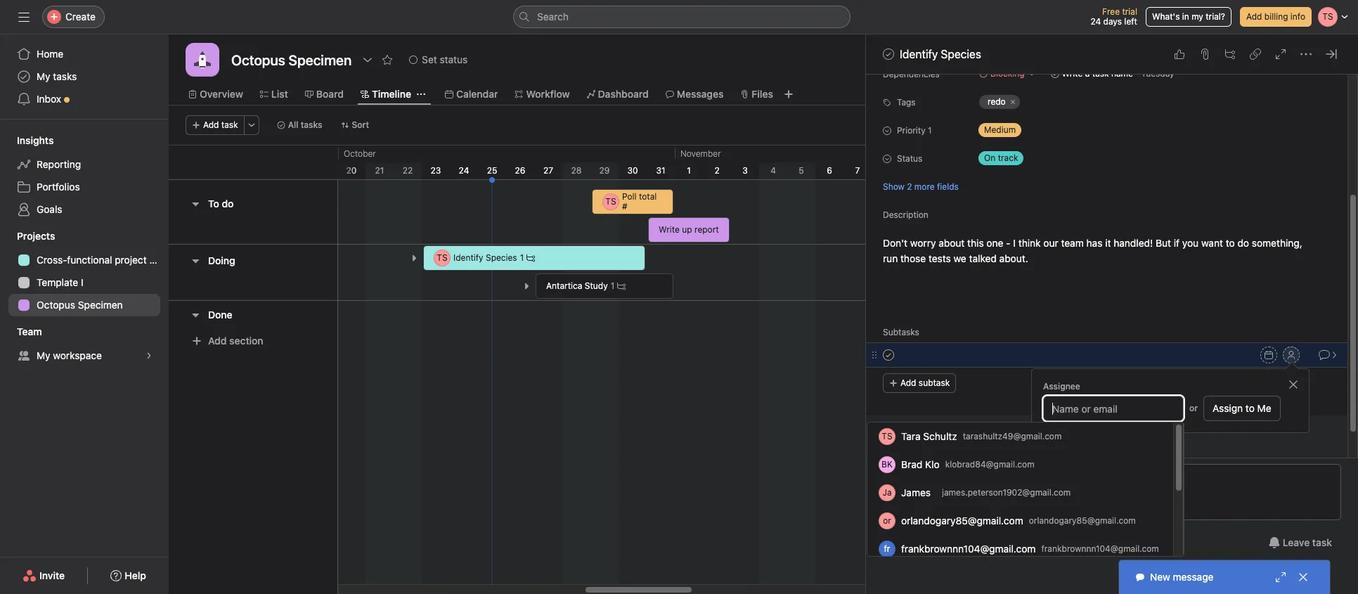 Task type: describe. For each thing, give the bounding box(es) containing it.
identify species dialog
[[867, 0, 1359, 594]]

tasks for my tasks
[[53, 70, 77, 82]]

attachments: add a file to this task, identify species image
[[1200, 49, 1211, 60]]

add or remove collaborators image
[[1039, 539, 1047, 547]]

priority
[[898, 125, 926, 136]]

template i
[[37, 276, 83, 288]]

copy task link image
[[1251, 49, 1262, 60]]

about.
[[1000, 253, 1029, 264]]

in
[[1183, 11, 1190, 22]]

remove image
[[1009, 98, 1018, 106]]

set status
[[422, 53, 468, 65]]

sort button
[[334, 115, 376, 135]]

reporting
[[37, 158, 81, 170]]

1 vertical spatial close image
[[1298, 572, 1310, 583]]

my for my workspace
[[37, 350, 50, 362]]

add billing info button
[[1241, 7, 1313, 27]]

redo link
[[980, 95, 1020, 109]]

cross-functional project plan link
[[8, 249, 169, 272]]

timeline
[[372, 88, 411, 100]]

expand new message image
[[1276, 572, 1287, 583]]

if
[[1175, 237, 1180, 249]]

team button
[[0, 325, 42, 339]]

dependencies
[[883, 69, 940, 79]]

it
[[1106, 237, 1112, 249]]

trial?
[[1207, 11, 1226, 22]]

identify species inside dialog
[[900, 48, 982, 60]]

plan
[[149, 254, 169, 266]]

octopus specimen
[[37, 299, 123, 311]]

trial
[[1123, 6, 1138, 17]]

calendar link
[[445, 87, 498, 102]]

21
[[375, 165, 384, 176]]

doing button
[[208, 248, 235, 274]]

write up report
[[659, 224, 719, 235]]

task for leave task
[[1313, 537, 1333, 549]]

24 inside free trial 24 days left
[[1091, 16, 1102, 27]]

0 vertical spatial close image
[[1289, 379, 1300, 390]]

medium
[[985, 125, 1017, 135]]

tuesday
[[1142, 68, 1175, 79]]

assign to me
[[1213, 402, 1272, 414]]

show 2 more fields button
[[883, 180, 959, 193]]

priority 1
[[898, 125, 932, 136]]

left
[[1125, 16, 1138, 27]]

collapse task list for the section done image
[[190, 309, 201, 320]]

3
[[743, 165, 748, 176]]

what's in my trial?
[[1153, 11, 1226, 22]]

29
[[600, 165, 610, 176]]

portfolios
[[37, 181, 80, 193]]

workflow
[[526, 88, 570, 100]]

add for add section
[[208, 335, 227, 347]]

1 completed checkbox from the top
[[881, 46, 898, 63]]

1 horizontal spatial ts button
[[974, 535, 991, 551]]

add billing info
[[1247, 11, 1306, 22]]

timeline link
[[361, 87, 411, 102]]

tab actions image
[[417, 90, 426, 98]]

calendar
[[456, 88, 498, 100]]

goals
[[37, 203, 62, 215]]

files
[[752, 88, 774, 100]]

one
[[987, 237, 1004, 249]]

octopus
[[37, 299, 75, 311]]

do inside don't worry about this one - i think our team has it handled! but if you want to do something, run those tests we talked about.
[[1238, 237, 1250, 249]]

1 left leftcount image
[[520, 253, 524, 263]]

but
[[1156, 237, 1172, 249]]

add subtask image
[[1225, 49, 1237, 60]]

don't worry about this one - i think our team has it handled! but if you want to do something, run those tests we talked about. main content
[[867, 0, 1348, 495]]

7
[[856, 165, 861, 176]]

november
[[681, 148, 721, 159]]

messages link
[[666, 87, 724, 102]]

my tasks
[[37, 70, 77, 82]]

don't
[[883, 237, 908, 249]]

inbox link
[[8, 88, 160, 110]]

do inside to do button
[[222, 198, 234, 210]]

completed checkbox inside don't worry about this one - i think our team has it handled! but if you want to do something, run those tests we talked about. main content
[[881, 347, 898, 364]]

portfolios link
[[8, 176, 160, 198]]

to
[[208, 198, 219, 210]]

workspace
[[53, 350, 102, 362]]

team
[[1062, 237, 1085, 249]]

reporting link
[[8, 153, 160, 176]]

show subtasks for task identify species image
[[410, 254, 419, 262]]

teams element
[[0, 319, 169, 370]]

don't worry about this one - i think our team has it handled! but if you want to do something, run those tests we talked about.
[[883, 237, 1306, 264]]

tasks for all tasks
[[301, 120, 323, 130]]

study
[[585, 281, 608, 291]]

inbox
[[37, 93, 61, 105]]

this
[[968, 237, 985, 249]]

full screen image
[[1276, 49, 1287, 60]]

completed image
[[881, 347, 898, 364]]

add to starred image
[[382, 54, 393, 65]]

we
[[954, 253, 967, 264]]

more actions image
[[247, 121, 256, 129]]

description
[[883, 210, 929, 220]]

invite button
[[13, 563, 74, 589]]

add task button
[[186, 115, 245, 135]]

my
[[1192, 11, 1204, 22]]

remove image
[[1186, 70, 1195, 78]]

1 inside don't worry about this one - i think our team has it handled! but if you want to do something, run those tests we talked about. main content
[[929, 125, 932, 136]]

leave
[[1284, 537, 1311, 549]]

to do button
[[208, 191, 234, 217]]

my workspace link
[[8, 345, 160, 367]]

4
[[771, 165, 776, 176]]

on
[[985, 153, 996, 163]]

team
[[17, 326, 42, 338]]

name
[[1112, 68, 1134, 79]]

section
[[229, 335, 264, 347]]

leftcount image
[[618, 282, 626, 291]]

27
[[544, 165, 554, 176]]

rocket image
[[194, 51, 211, 68]]

want
[[1202, 237, 1224, 249]]

help button
[[101, 563, 155, 589]]

show options image
[[362, 54, 374, 65]]

list
[[271, 88, 288, 100]]

add another dependency image
[[1206, 70, 1215, 78]]

me
[[1258, 402, 1272, 414]]

1 vertical spatial species
[[486, 253, 517, 263]]

home
[[37, 48, 63, 60]]

projects
[[17, 230, 55, 242]]

billing
[[1265, 11, 1289, 22]]

antartica
[[547, 281, 583, 291]]

0 vertical spatial 2
[[715, 165, 720, 176]]

assignee
[[1044, 381, 1081, 392]]

projects element
[[0, 224, 169, 319]]

5
[[799, 165, 804, 176]]

dashboard
[[598, 88, 649, 100]]

add tab image
[[784, 89, 795, 100]]

more actions for this task image
[[1301, 49, 1313, 60]]

template
[[37, 276, 78, 288]]



Task type: locate. For each thing, give the bounding box(es) containing it.
add left billing
[[1247, 11, 1263, 22]]

collapse task list for the section to do image
[[190, 198, 201, 210]]

22
[[403, 165, 413, 176]]

i up the octopus specimen
[[81, 276, 83, 288]]

tasks inside global element
[[53, 70, 77, 82]]

1 vertical spatial tasks
[[301, 120, 323, 130]]

completed checkbox up dependencies
[[881, 46, 898, 63]]

show 2 more fields
[[883, 181, 959, 192]]

24 left days
[[1091, 16, 1102, 27]]

1 left leftcount icon
[[611, 281, 615, 291]]

2 down november
[[715, 165, 720, 176]]

2 my from the top
[[37, 350, 50, 362]]

show subtasks for task antartica study image
[[523, 282, 531, 291]]

tasks down home
[[53, 70, 77, 82]]

0 horizontal spatial do
[[222, 198, 234, 210]]

board
[[316, 88, 344, 100]]

search button
[[513, 6, 851, 28]]

write left the a
[[1063, 68, 1084, 79]]

0 vertical spatial to
[[1227, 237, 1236, 249]]

species up the redo link at the right top of the page
[[942, 48, 982, 60]]

0 likes. click to like this task image
[[1175, 49, 1186, 60]]

hide sidebar image
[[18, 11, 30, 23]]

0 horizontal spatial identify species
[[454, 253, 517, 263]]

1 horizontal spatial 24
[[1091, 16, 1102, 27]]

worry
[[911, 237, 937, 249]]

i inside projects element
[[81, 276, 83, 288]]

subtasks
[[883, 327, 920, 338]]

1 horizontal spatial 2
[[908, 181, 913, 192]]

None text field
[[228, 47, 355, 72]]

1 vertical spatial identify
[[454, 253, 484, 263]]

add section button
[[186, 328, 269, 354]]

0 vertical spatial identify species
[[900, 48, 982, 60]]

add for add billing info
[[1247, 11, 1263, 22]]

write for write up report
[[659, 224, 680, 235]]

1 vertical spatial to
[[1246, 402, 1255, 414]]

talked
[[970, 253, 997, 264]]

identify up dependencies
[[900, 48, 939, 60]]

my workspace
[[37, 350, 102, 362]]

add inside don't worry about this one - i think our team has it handled! but if you want to do something, run those tests we talked about. main content
[[901, 378, 917, 388]]

global element
[[0, 34, 169, 119]]

my inside global element
[[37, 70, 50, 82]]

do
[[222, 198, 234, 210], [1238, 237, 1250, 249]]

search list box
[[513, 6, 851, 28]]

1 vertical spatial 2
[[908, 181, 913, 192]]

cross-
[[37, 254, 67, 266]]

invite
[[39, 570, 65, 582]]

goals link
[[8, 198, 160, 221]]

add down overview link
[[203, 120, 219, 130]]

add left subtask
[[901, 378, 917, 388]]

1 vertical spatial ts button
[[974, 535, 991, 551]]

antartica study
[[547, 281, 608, 291]]

add subtask button
[[883, 374, 957, 393]]

poll
[[623, 191, 637, 202]]

1 vertical spatial i
[[81, 276, 83, 288]]

0 vertical spatial write
[[1063, 68, 1084, 79]]

help
[[125, 570, 146, 582]]

sort
[[352, 120, 369, 130]]

ts button
[[883, 464, 906, 487], [974, 535, 991, 551]]

1 horizontal spatial identify species
[[900, 48, 982, 60]]

collapse task list for the section doing image
[[190, 255, 201, 267]]

template i link
[[8, 272, 160, 294]]

redo
[[988, 96, 1006, 107]]

2 vertical spatial task
[[1313, 537, 1333, 549]]

0 vertical spatial completed checkbox
[[881, 46, 898, 63]]

total
[[639, 191, 657, 202]]

i right '-'
[[1014, 237, 1016, 249]]

track
[[999, 153, 1019, 163]]

0 horizontal spatial 24
[[459, 165, 469, 176]]

1 vertical spatial do
[[1238, 237, 1250, 249]]

show
[[883, 181, 905, 192]]

add for add task
[[203, 120, 219, 130]]

1 vertical spatial task
[[221, 120, 238, 130]]

1 horizontal spatial to
[[1246, 402, 1255, 414]]

add for add subtask
[[901, 378, 917, 388]]

my up inbox
[[37, 70, 50, 82]]

do right the want
[[1238, 237, 1250, 249]]

what's in my trial? button
[[1147, 7, 1232, 27]]

files link
[[741, 87, 774, 102]]

1 horizontal spatial species
[[942, 48, 982, 60]]

identify species up dependencies
[[900, 48, 982, 60]]

1 vertical spatial my
[[37, 350, 50, 362]]

add inside 'button'
[[203, 120, 219, 130]]

task inside button
[[1313, 537, 1333, 549]]

24 left 25
[[459, 165, 469, 176]]

task right leave
[[1313, 537, 1333, 549]]

insights button
[[0, 134, 54, 148]]

my inside teams element
[[37, 350, 50, 362]]

projects button
[[0, 229, 55, 243]]

task inside don't worry about this one - i think our team has it handled! but if you want to do something, run those tests we talked about. main content
[[1093, 68, 1110, 79]]

2 left the more
[[908, 181, 913, 192]]

leave task button
[[1260, 530, 1342, 556]]

to right the want
[[1227, 237, 1236, 249]]

poll total #
[[623, 191, 657, 212]]

close details image
[[1327, 49, 1338, 60]]

0 vertical spatial i
[[1014, 237, 1016, 249]]

task right the a
[[1093, 68, 1110, 79]]

identify inside dialog
[[900, 48, 939, 60]]

fields
[[938, 181, 959, 192]]

task inside 'button'
[[221, 120, 238, 130]]

2 completed checkbox from the top
[[881, 347, 898, 364]]

1 my from the top
[[37, 70, 50, 82]]

20
[[346, 165, 357, 176]]

workflow link
[[515, 87, 570, 102]]

i inside don't worry about this one - i think our team has it handled! but if you want to do something, run those tests we talked about.
[[1014, 237, 1016, 249]]

1 horizontal spatial write
[[1063, 68, 1084, 79]]

insights element
[[0, 128, 169, 224]]

2
[[715, 165, 720, 176], [908, 181, 913, 192]]

0 vertical spatial ts button
[[883, 464, 906, 487]]

1 inside 'november 1'
[[687, 165, 691, 176]]

all tasks button
[[271, 115, 329, 135]]

octopus specimen link
[[8, 294, 160, 317]]

2 inside button
[[908, 181, 913, 192]]

species
[[942, 48, 982, 60], [486, 253, 517, 263]]

report
[[695, 224, 719, 235]]

0 horizontal spatial ts button
[[883, 464, 906, 487]]

write inside don't worry about this one - i think our team has it handled! but if you want to do something, run those tests we talked about. main content
[[1063, 68, 1084, 79]]

Name or email text field
[[1044, 396, 1185, 421]]

1 vertical spatial identify species
[[454, 253, 517, 263]]

insights
[[17, 134, 54, 146]]

info
[[1291, 11, 1306, 22]]

status
[[440, 53, 468, 65]]

1 horizontal spatial tasks
[[301, 120, 323, 130]]

my
[[37, 70, 50, 82], [37, 350, 50, 362]]

23
[[431, 165, 441, 176]]

all tasks
[[288, 120, 323, 130]]

my down team
[[37, 350, 50, 362]]

add down done button
[[208, 335, 227, 347]]

november 1
[[681, 148, 721, 176]]

on track
[[985, 153, 1019, 163]]

0 horizontal spatial tasks
[[53, 70, 77, 82]]

write for write a task name
[[1063, 68, 1084, 79]]

species inside dialog
[[942, 48, 982, 60]]

0 horizontal spatial species
[[486, 253, 517, 263]]

0 vertical spatial 24
[[1091, 16, 1102, 27]]

0 vertical spatial tasks
[[53, 70, 77, 82]]

6
[[827, 165, 833, 176]]

to inside don't worry about this one - i think our team has it handled! but if you want to do something, run those tests we talked about.
[[1227, 237, 1236, 249]]

tasks right all
[[301, 120, 323, 130]]

medium button
[[974, 120, 1058, 140]]

task left more actions icon
[[221, 120, 238, 130]]

0 vertical spatial identify
[[900, 48, 939, 60]]

0 horizontal spatial i
[[81, 276, 83, 288]]

1 horizontal spatial do
[[1238, 237, 1250, 249]]

Completed checkbox
[[881, 46, 898, 63], [881, 347, 898, 364]]

leftcount image
[[527, 254, 535, 262]]

1 vertical spatial write
[[659, 224, 680, 235]]

a
[[1086, 68, 1091, 79]]

1 horizontal spatial identify
[[900, 48, 939, 60]]

to inside button
[[1246, 402, 1255, 414]]

-
[[1007, 237, 1011, 249]]

identify species
[[900, 48, 982, 60], [454, 253, 517, 263]]

run
[[883, 253, 898, 264]]

close image
[[1289, 379, 1300, 390], [1298, 572, 1310, 583]]

those
[[901, 253, 927, 264]]

0 horizontal spatial 2
[[715, 165, 720, 176]]

0 horizontal spatial identify
[[454, 253, 484, 263]]

has
[[1087, 237, 1103, 249]]

more
[[915, 181, 935, 192]]

1 down november
[[687, 165, 691, 176]]

completed image
[[881, 46, 898, 63]]

identify right the show subtasks for task identify species image
[[454, 253, 484, 263]]

to left 'me'
[[1246, 402, 1255, 414]]

up
[[683, 224, 693, 235]]

tasks inside dropdown button
[[301, 120, 323, 130]]

0 horizontal spatial task
[[221, 120, 238, 130]]

write left up
[[659, 224, 680, 235]]

identify
[[900, 48, 939, 60], [454, 253, 484, 263]]

task for add task
[[221, 120, 238, 130]]

completed checkbox down subtasks
[[881, 347, 898, 364]]

species left leftcount image
[[486, 253, 517, 263]]

25
[[487, 165, 498, 176]]

set
[[422, 53, 437, 65]]

add subtask
[[901, 378, 951, 388]]

1 vertical spatial completed checkbox
[[881, 347, 898, 364]]

done
[[208, 308, 233, 320]]

0 vertical spatial species
[[942, 48, 982, 60]]

add task
[[203, 120, 238, 130]]

my for my tasks
[[37, 70, 50, 82]]

see details, my workspace image
[[145, 352, 153, 360]]

2 horizontal spatial task
[[1313, 537, 1333, 549]]

do right to
[[222, 198, 234, 210]]

0 vertical spatial my
[[37, 70, 50, 82]]

0 horizontal spatial to
[[1227, 237, 1236, 249]]

1 vertical spatial 24
[[459, 165, 469, 176]]

24
[[1091, 16, 1102, 27], [459, 165, 469, 176]]

0 vertical spatial task
[[1093, 68, 1110, 79]]

on track button
[[974, 148, 1058, 168]]

set status button
[[403, 50, 474, 70]]

0 vertical spatial do
[[222, 198, 234, 210]]

1 horizontal spatial i
[[1014, 237, 1016, 249]]

1 right priority
[[929, 125, 932, 136]]

functional
[[67, 254, 112, 266]]

identify species left leftcount image
[[454, 253, 517, 263]]

0 horizontal spatial write
[[659, 224, 680, 235]]

home link
[[8, 43, 160, 65]]

1 horizontal spatial task
[[1093, 68, 1110, 79]]



Task type: vqa. For each thing, say whether or not it's contained in the screenshot.
"Dismiss" icon
no



